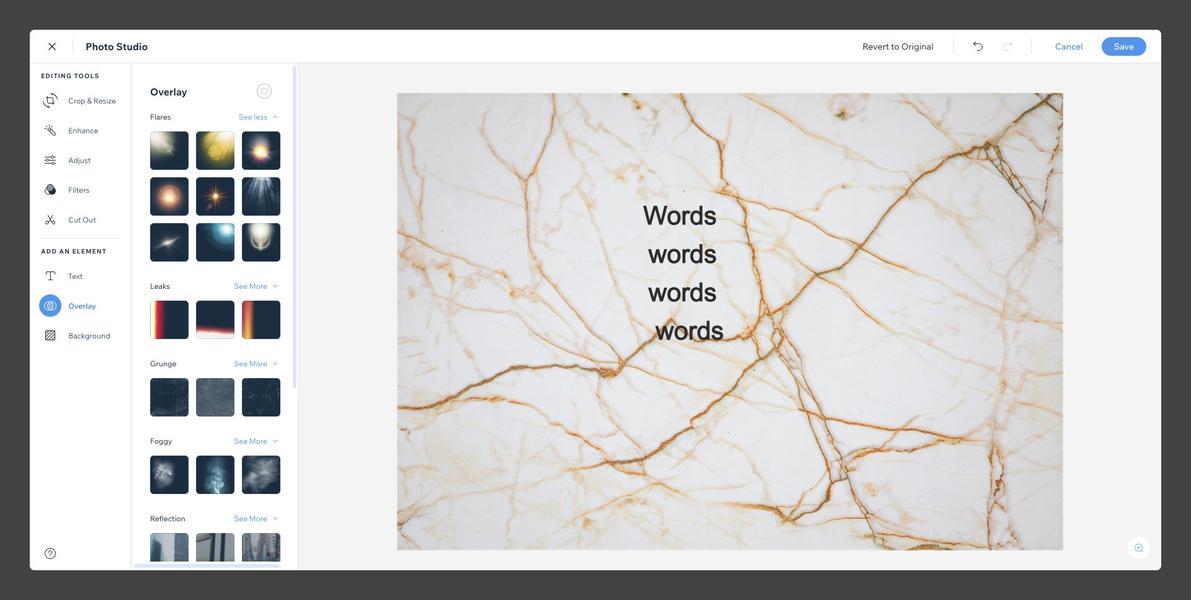 Task type: describe. For each thing, give the bounding box(es) containing it.
menu containing add
[[0, 71, 55, 436]]

seo
[[20, 210, 35, 220]]

translate button
[[12, 391, 43, 428]]

add
[[20, 106, 35, 115]]

tags
[[19, 315, 36, 324]]

categories
[[9, 263, 47, 272]]

notes button
[[1118, 73, 1168, 89]]

monetize button
[[12, 339, 44, 376]]

settings button
[[13, 130, 42, 168]]

save
[[967, 41, 986, 52]]

publish
[[1102, 41, 1132, 52]]

translate
[[12, 419, 43, 428]]

preview
[[1033, 42, 1065, 53]]



Task type: locate. For each thing, give the bounding box(es) containing it.
Add a Catchy Title text field
[[389, 115, 835, 138]]

save button
[[952, 41, 1002, 52]]

settings
[[13, 158, 42, 168]]

back button
[[15, 41, 50, 52]]

notes
[[1140, 75, 1164, 87]]

preview button
[[1033, 42, 1065, 53]]

menu
[[0, 71, 55, 436]]

tags button
[[16, 287, 39, 324]]

add button
[[16, 78, 39, 115]]

marble te image
[[389, 203, 849, 518]]

publish button
[[1084, 37, 1150, 56]]

seo button
[[16, 183, 39, 220]]

categories button
[[9, 235, 47, 272]]

monetize
[[12, 367, 44, 376]]

back
[[30, 41, 50, 52]]



Task type: vqa. For each thing, say whether or not it's contained in the screenshot.
Test Test Test text field on the top
yes



